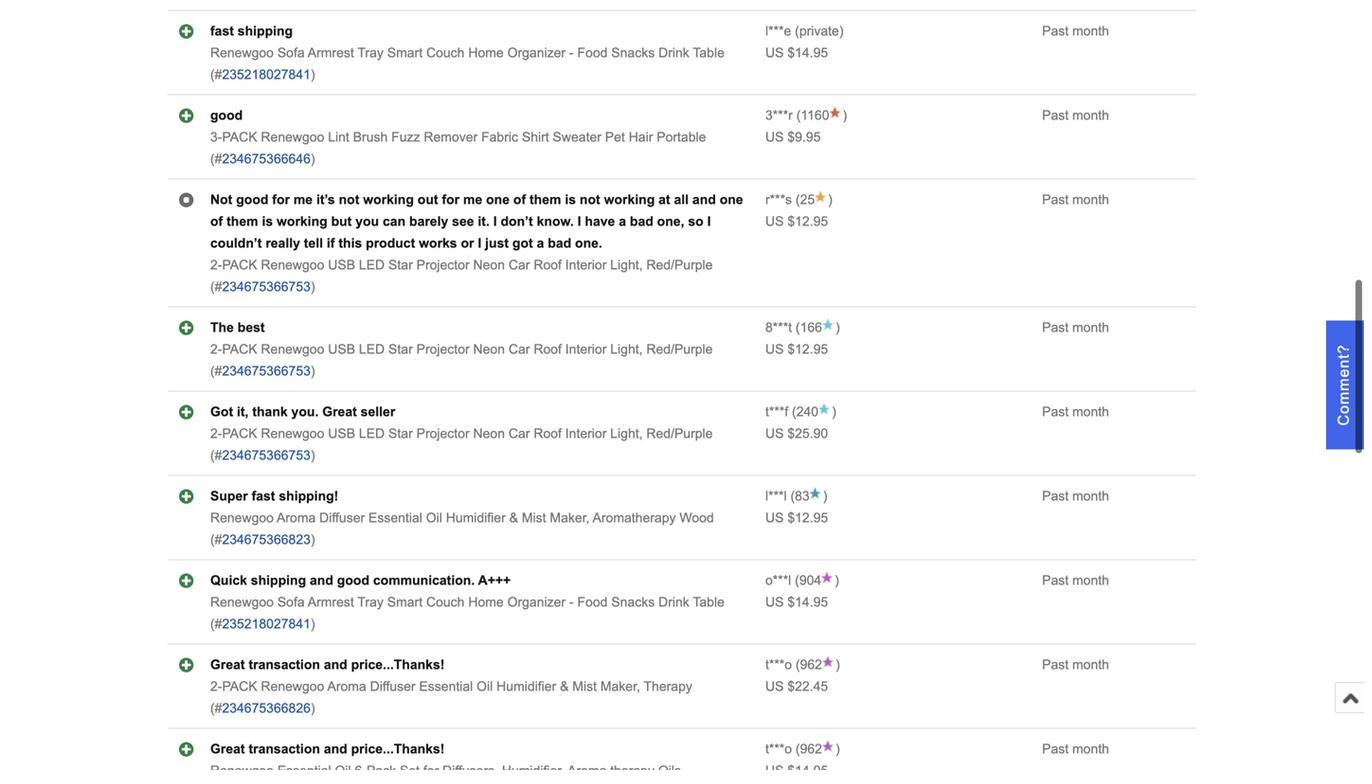 Task type: describe. For each thing, give the bounding box(es) containing it.
quick
[[210, 574, 247, 588]]

0 vertical spatial them
[[530, 193, 561, 207]]

( 166
[[792, 320, 823, 335]]

2 star from the top
[[389, 342, 413, 357]]

renewgoo down fast shipping element
[[210, 46, 274, 60]]

super
[[210, 489, 248, 504]]

past for feedback left by buyer. element containing 3***r
[[1042, 108, 1069, 123]]

(# inside renewgoo aroma diffuser essential oil humidifier & mist maker, aromatherapy wood (#
[[210, 533, 222, 547]]

a+++
[[478, 574, 511, 588]]

feedback left by buyer. element for fast shipping element
[[766, 24, 792, 39]]

2 led from the top
[[359, 342, 385, 357]]

pack for the best
[[222, 342, 257, 357]]

past month for feedback left by buyer. element containing r***s
[[1042, 193, 1110, 207]]

out
[[418, 193, 438, 207]]

lint
[[328, 130, 350, 145]]

i left have
[[578, 214, 581, 229]]

projector for seller
[[417, 427, 470, 441]]

8 feedback left by buyer. element from the top
[[766, 658, 792, 673]]

( 25
[[792, 193, 815, 207]]

renewgoo down quick
[[210, 595, 274, 610]]

) inside l***e ( private ) us $14.95
[[839, 24, 844, 39]]

great transaction and price...thanks! for eighth feedback left by buyer. element
[[210, 658, 445, 673]]

it's
[[316, 193, 335, 207]]

0 horizontal spatial is
[[262, 214, 273, 229]]

and for great transaction and price...thanks! element associated with first feedback left by buyer. element from the bottom
[[324, 742, 347, 757]]

904
[[800, 574, 822, 588]]

red/purple for t***f
[[647, 427, 713, 441]]

us for l***l
[[766, 511, 784, 526]]

us for r***s
[[766, 214, 784, 229]]

past month element for eighth feedback left by buyer. element
[[1042, 658, 1110, 673]]

thank
[[252, 405, 288, 420]]

one,
[[657, 214, 685, 229]]

really
[[266, 236, 300, 251]]

t***f
[[766, 405, 789, 420]]

light, for t***f
[[611, 427, 643, 441]]

1 not from the left
[[339, 193, 359, 207]]

hair
[[629, 130, 653, 145]]

235218027841 ) for fast
[[222, 67, 315, 82]]

( for feedback left by buyer. element containing 8***t
[[796, 320, 800, 335]]

diffuser inside 2-pack renewgoo aroma diffuser essential oil humidifier & mist maker, therapy (#
[[370, 680, 416, 694]]

past month element for feedback left by buyer. element containing 8***t
[[1042, 320, 1110, 335]]

234675366646 )
[[222, 152, 315, 166]]

the
[[210, 320, 234, 335]]

2 car from the top
[[509, 342, 530, 357]]

2 234675366753 ) from the top
[[222, 364, 315, 379]]

2- for not good for me it's not working out for me one of them is not working at all and one of them is working but you can barely see it. i don't know. i have a bad one, so i couldn't really tell if this product works or i just got a bad one.
[[210, 258, 222, 273]]

us $14.95
[[766, 595, 828, 610]]

wood
[[680, 511, 714, 526]]

2 for from the left
[[442, 193, 460, 207]]

0 vertical spatial great
[[322, 405, 357, 420]]

got
[[210, 405, 233, 420]]

renewgoo sofa armrest tray smart couch home organizer - food snacks drink table (# for fast shipping
[[210, 46, 725, 82]]

0 vertical spatial good
[[210, 108, 243, 123]]

got it, thank you. great seller
[[210, 405, 395, 420]]

interior for not
[[566, 258, 607, 273]]

us $22.45
[[766, 680, 828, 694]]

234675366823 link
[[222, 533, 311, 547]]

9 feedback left by buyer. element from the top
[[766, 742, 792, 757]]

couch for fast shipping
[[426, 46, 465, 60]]

( 1160
[[793, 108, 830, 123]]

super fast shipping! element
[[210, 489, 339, 504]]

interior for seller
[[566, 427, 607, 441]]

have
[[585, 214, 615, 229]]

organizer for fast shipping
[[508, 46, 566, 60]]

2 horizontal spatial working
[[604, 193, 655, 207]]

234675366823
[[222, 533, 311, 547]]

don't
[[501, 214, 533, 229]]

one.
[[575, 236, 603, 251]]

( for feedback left by buyer. element containing o***l
[[795, 574, 800, 588]]

0 horizontal spatial working
[[277, 214, 328, 229]]

( 83
[[787, 489, 810, 504]]

- for l***e
[[569, 46, 574, 60]]

so
[[688, 214, 704, 229]]

past for feedback left by buyer. element containing o***l
[[1042, 574, 1069, 588]]

234675366646 link
[[222, 152, 311, 166]]

8***t
[[766, 320, 792, 335]]

past month for feedback left by buyer. element containing 3***r
[[1042, 108, 1110, 123]]

feedback left by buyer. element for the got it, thank you. great seller element
[[766, 405, 789, 420]]

aroma inside 2-pack renewgoo aroma diffuser essential oil humidifier & mist maker, therapy (#
[[327, 680, 366, 694]]

234675366753 ) for thank
[[222, 448, 315, 463]]

234675366823 )
[[222, 533, 315, 547]]

us $12.95 for 166
[[766, 342, 828, 357]]

drink for o***l
[[659, 595, 690, 610]]

& inside renewgoo aroma diffuser essential oil humidifier & mist maker, aromatherapy wood (#
[[509, 511, 518, 526]]

234675366826 )
[[222, 701, 315, 716]]

tray for quick shipping and good communication.  a+++
[[358, 595, 384, 610]]

2 234675366753 from the top
[[222, 364, 311, 379]]

(# for the best
[[210, 364, 222, 379]]

at
[[659, 193, 671, 207]]

humidifier inside 2-pack renewgoo aroma diffuser essential oil humidifier & mist maker, therapy (#
[[497, 680, 556, 694]]

got
[[513, 236, 533, 251]]

couldn't
[[210, 236, 262, 251]]

1 vertical spatial a
[[537, 236, 544, 251]]

aroma inside renewgoo aroma diffuser essential oil humidifier & mist maker, aromatherapy wood (#
[[277, 511, 316, 526]]

i right "it."
[[493, 214, 497, 229]]

renewgoo aroma diffuser essential oil humidifier & mist maker, aromatherapy wood (#
[[210, 511, 714, 547]]

past for feedback left by buyer. element containing 8***t
[[1042, 320, 1069, 335]]

pet
[[605, 130, 625, 145]]

great transaction and price...thanks! element for first feedback left by buyer. element from the bottom
[[210, 742, 445, 757]]

( for feedback left by buyer. element containing t***f
[[792, 405, 797, 420]]

quick shipping and good communication.  a+++
[[210, 574, 511, 588]]

past month element for feedback left by buyer. element containing 3***r
[[1042, 108, 1110, 123]]

2 234675366753 link from the top
[[222, 364, 311, 379]]

renewgoo inside 3-pack renewgoo lint brush fuzz remover fabric shirt sweater pet hair portable (#
[[261, 130, 324, 145]]

past for eighth feedback left by buyer. element
[[1042, 658, 1069, 673]]

but
[[331, 214, 352, 229]]

0 horizontal spatial bad
[[548, 236, 572, 251]]

2 962 from the top
[[800, 742, 823, 757]]

great transaction and price...thanks! element for eighth feedback left by buyer. element
[[210, 658, 445, 673]]

diffuser inside renewgoo aroma diffuser essential oil humidifier & mist maker, aromatherapy wood (#
[[320, 511, 365, 526]]

past for first feedback left by buyer. element from the bottom
[[1042, 742, 1069, 757]]

1 horizontal spatial working
[[363, 193, 414, 207]]

25
[[800, 193, 815, 207]]

past month for feedback left by buyer. element containing 8***t
[[1042, 320, 1110, 335]]

price...thanks! for eighth feedback left by buyer. element great transaction and price...thanks! element
[[351, 658, 445, 673]]

month for feedback left by buyer. element containing r***s
[[1073, 193, 1110, 207]]

2 one from the left
[[720, 193, 744, 207]]

car for seller
[[509, 427, 530, 441]]

166
[[800, 320, 823, 335]]

maker, inside 2-pack renewgoo aroma diffuser essential oil humidifier & mist maker, therapy (#
[[601, 680, 640, 694]]

l***l
[[766, 489, 787, 504]]

1 me from the left
[[294, 193, 313, 207]]

$25.90
[[788, 427, 828, 441]]

just
[[485, 236, 509, 251]]

private feedback profile element
[[800, 24, 839, 39]]

food for l***e
[[578, 46, 608, 60]]

3-pack renewgoo lint brush fuzz remover fabric shirt sweater pet hair portable (#
[[210, 130, 706, 166]]

3-
[[210, 130, 222, 145]]

fuzz
[[392, 130, 420, 145]]

if
[[327, 236, 335, 251]]

this
[[339, 236, 362, 251]]

0 vertical spatial bad
[[630, 214, 654, 229]]

past for feedback left by buyer. element containing l***e
[[1042, 24, 1069, 39]]

see
[[452, 214, 474, 229]]

$9.95
[[788, 130, 821, 145]]

3***r
[[766, 108, 793, 123]]

and inside not good for me it's not working out for me one of them is not working at all and one of them is working but you can barely see it. i don't know. i have a bad one, so i couldn't really tell if this product works or i just got a bad one.
[[693, 193, 716, 207]]

snacks for l***e
[[611, 46, 655, 60]]

2-pack renewgoo usb led star projector neon car roof interior light, red/purple (# for seller
[[210, 427, 713, 463]]

not good for me it's not working out for me one of them is not working at all and one of them is working but you can barely see it. i don't know. i have a bad one, so i couldn't really tell if this product works or i just got a bad one. element
[[210, 193, 744, 251]]

235218027841 for quick
[[222, 617, 311, 632]]

( for feedback left by buyer. element containing r***s
[[796, 193, 800, 207]]

$12.95 for 83
[[788, 511, 828, 526]]

235218027841 link for quick
[[222, 617, 311, 632]]

1 horizontal spatial fast
[[252, 489, 275, 504]]

2 not from the left
[[580, 193, 601, 207]]

(# for fast shipping
[[210, 67, 222, 82]]

0 vertical spatial is
[[565, 193, 576, 207]]

oil inside renewgoo aroma diffuser essential oil humidifier & mist maker, aromatherapy wood (#
[[426, 511, 442, 526]]

mist inside renewgoo aroma diffuser essential oil humidifier & mist maker, aromatherapy wood (#
[[522, 511, 546, 526]]

you.
[[291, 405, 319, 420]]

food for o***l
[[578, 595, 608, 610]]

0 horizontal spatial them
[[227, 214, 258, 229]]

r***s
[[766, 193, 792, 207]]

it,
[[237, 405, 249, 420]]

( 240
[[789, 405, 819, 420]]

essential inside 2-pack renewgoo aroma diffuser essential oil humidifier & mist maker, therapy (#
[[419, 680, 473, 694]]

2-pack renewgoo aroma diffuser essential oil humidifier & mist maker, therapy (#
[[210, 680, 693, 716]]

good element
[[210, 108, 243, 123]]

1 horizontal spatial a
[[619, 214, 626, 229]]

shipping for quick
[[251, 574, 306, 588]]

super fast shipping!
[[210, 489, 339, 504]]

portable
[[657, 130, 706, 145]]

past month element for feedback left by buyer. element containing l***l
[[1042, 489, 1110, 504]]

$22.45
[[788, 680, 828, 694]]

sofa for quick
[[277, 595, 305, 610]]

2 projector from the top
[[417, 342, 470, 357]]

past month element for feedback left by buyer. element containing o***l
[[1042, 574, 1110, 588]]

armrest for fast shipping
[[308, 46, 354, 60]]

( 962 for eighth feedback left by buyer. element
[[792, 658, 823, 673]]

product
[[366, 236, 415, 251]]

2 2-pack renewgoo usb led star projector neon car roof interior light, red/purple (# from the top
[[210, 342, 713, 379]]

communication.
[[373, 574, 475, 588]]

feedback left by buyer. element for 'quick shipping and good communication.  a+++' element
[[766, 574, 792, 588]]

234675366646
[[222, 152, 311, 166]]

fabric
[[481, 130, 518, 145]]

month for feedback left by buyer. element containing o***l
[[1073, 574, 1110, 588]]

2 interior from the top
[[566, 342, 607, 357]]

1 one from the left
[[486, 193, 510, 207]]

2 neon from the top
[[473, 342, 505, 357]]

shipping!
[[279, 489, 339, 504]]

sweater
[[553, 130, 602, 145]]

projector for not
[[417, 258, 470, 273]]

pack for good
[[222, 130, 257, 145]]

roof for not
[[534, 258, 562, 273]]

2 $14.95 from the top
[[788, 595, 828, 610]]

us for 8***t
[[766, 342, 784, 357]]

( 962 for first feedback left by buyer. element from the bottom
[[792, 742, 823, 757]]

past for feedback left by buyer. element containing r***s
[[1042, 193, 1069, 207]]

all
[[674, 193, 689, 207]]

know.
[[537, 214, 574, 229]]



Task type: vqa. For each thing, say whether or not it's contained in the screenshot.
Advanced link at the right top of page
no



Task type: locate. For each thing, give the bounding box(es) containing it.
1 vertical spatial 235218027841 )
[[222, 617, 315, 632]]

good left communication.
[[337, 574, 370, 588]]

234675366753 )
[[222, 280, 315, 294], [222, 364, 315, 379], [222, 448, 315, 463]]

2 me from the left
[[463, 193, 483, 207]]

1 vertical spatial great
[[210, 658, 245, 673]]

5 past month element from the top
[[1042, 405, 1110, 420]]

great transaction and price...thanks! for first feedback left by buyer. element from the bottom
[[210, 742, 445, 757]]

$12.95 for 166
[[788, 342, 828, 357]]

2- for the best
[[210, 342, 222, 357]]

shipping for fast
[[238, 24, 293, 39]]

transaction
[[249, 658, 320, 673], [249, 742, 320, 757]]

0 vertical spatial armrest
[[308, 46, 354, 60]]

0 vertical spatial fast
[[210, 24, 234, 39]]

$12.95 for 25
[[788, 214, 828, 229]]

armrest for quick shipping and good communication.  a+++
[[308, 595, 354, 610]]

83
[[795, 489, 810, 504]]

1 food from the top
[[578, 46, 608, 60]]

1 snacks from the top
[[611, 46, 655, 60]]

$12.95
[[788, 214, 828, 229], [788, 342, 828, 357], [788, 511, 828, 526]]

past for feedback left by buyer. element containing t***f
[[1042, 405, 1069, 420]]

not
[[339, 193, 359, 207], [580, 193, 601, 207]]

4 (# from the top
[[210, 364, 222, 379]]

feedback left by buyer. element for good element
[[766, 108, 793, 123]]

month for feedback left by buyer. element containing l***e
[[1073, 24, 1110, 39]]

l***e ( private ) us $14.95
[[766, 24, 844, 60]]

( 962
[[792, 658, 823, 673], [792, 742, 823, 757]]

2- down the couldn't
[[210, 258, 222, 273]]

bad
[[630, 214, 654, 229], [548, 236, 572, 251]]

234675366753 link for thank
[[222, 448, 311, 463]]

235218027841 ) for quick
[[222, 617, 315, 632]]

aromatherapy
[[593, 511, 676, 526]]

organizer for quick shipping and good communication.  a+++
[[508, 595, 566, 610]]

1 for from the left
[[272, 193, 290, 207]]

1 past month element from the top
[[1042, 24, 1110, 39]]

or
[[461, 236, 474, 251]]

1 vertical spatial 2-pack renewgoo usb led star projector neon car roof interior light, red/purple (#
[[210, 342, 713, 379]]

us $12.95 for 25
[[766, 214, 828, 229]]

renewgoo down super at bottom
[[210, 511, 274, 526]]

renewgoo sofa armrest tray smart couch home organizer - food snacks drink table (# down a+++ in the left of the page
[[210, 595, 725, 632]]

6 us from the top
[[766, 511, 784, 526]]

0 vertical spatial mist
[[522, 511, 546, 526]]

1 2- from the top
[[210, 258, 222, 273]]

1 vertical spatial roof
[[534, 342, 562, 357]]

month for eighth feedback left by buyer. element
[[1073, 658, 1110, 673]]

0 vertical spatial 962
[[800, 658, 823, 673]]

led down product
[[359, 258, 385, 273]]

pack down good element
[[222, 130, 257, 145]]

renewgoo down the got it, thank you. great seller element
[[261, 427, 324, 441]]

not up have
[[580, 193, 601, 207]]

0 vertical spatial great transaction and price...thanks! element
[[210, 658, 445, 673]]

(# inside 3-pack renewgoo lint brush fuzz remover fabric shirt sweater pet hair portable (#
[[210, 152, 222, 166]]

us inside l***e ( private ) us $14.95
[[766, 46, 784, 60]]

feedback left by buyer. element down us $22.45
[[766, 742, 792, 757]]

0 horizontal spatial fast
[[210, 24, 234, 39]]

0 vertical spatial neon
[[473, 258, 505, 273]]

235218027841 down fast shipping
[[222, 67, 311, 82]]

for right out
[[442, 193, 460, 207]]

0 horizontal spatial maker,
[[550, 511, 590, 526]]

us for 3***r
[[766, 130, 784, 145]]

0 horizontal spatial of
[[210, 214, 223, 229]]

red/purple for r***s
[[647, 258, 713, 273]]

fast up good element
[[210, 24, 234, 39]]

neon for seller
[[473, 427, 505, 441]]

led for seller
[[359, 427, 385, 441]]

me left it's
[[294, 193, 313, 207]]

0 vertical spatial us $12.95
[[766, 214, 828, 229]]

0 vertical spatial food
[[578, 46, 608, 60]]

1 vertical spatial 234675366753
[[222, 364, 311, 379]]

2 renewgoo sofa armrest tray smart couch home organizer - food snacks drink table (# from the top
[[210, 595, 725, 632]]

4 pack from the top
[[222, 427, 257, 441]]

2 pack from the top
[[222, 258, 257, 273]]

( right 3***r on the top
[[797, 108, 801, 123]]

t***o
[[766, 658, 792, 673], [766, 742, 792, 757]]

feedback left by buyer. element containing o***l
[[766, 574, 792, 588]]

962 down $22.45
[[800, 742, 823, 757]]

the best element
[[210, 320, 265, 335]]

sofa for fast
[[277, 46, 305, 60]]

234675366753 ) for for
[[222, 280, 315, 294]]

0 horizontal spatial for
[[272, 193, 290, 207]]

2 past month element from the top
[[1042, 108, 1110, 123]]

$14.95 down ( 904
[[788, 595, 828, 610]]

month for first feedback left by buyer. element from the bottom
[[1073, 742, 1110, 757]]

234675366753 link up the best
[[222, 280, 311, 294]]

1 past month from the top
[[1042, 24, 1110, 39]]

1 vertical spatial great transaction and price...thanks! element
[[210, 742, 445, 757]]

2 red/purple from the top
[[647, 342, 713, 357]]

0 vertical spatial 2-pack renewgoo usb led star projector neon car roof interior light, red/purple (#
[[210, 258, 713, 294]]

9 month from the top
[[1073, 742, 1110, 757]]

0 vertical spatial $14.95
[[788, 46, 828, 60]]

organizer up shirt
[[508, 46, 566, 60]]

a right have
[[619, 214, 626, 229]]

0 vertical spatial ( 962
[[792, 658, 823, 673]]

t***o for first feedback left by buyer. element from the bottom
[[766, 742, 792, 757]]

0 vertical spatial aroma
[[277, 511, 316, 526]]

0 vertical spatial snacks
[[611, 46, 655, 60]]

0 vertical spatial projector
[[417, 258, 470, 273]]

4 us from the top
[[766, 342, 784, 357]]

( up us $22.45
[[796, 658, 800, 673]]

great
[[322, 405, 357, 420], [210, 658, 245, 673], [210, 742, 245, 757]]

1 vertical spatial diffuser
[[370, 680, 416, 694]]

shipping
[[238, 24, 293, 39], [251, 574, 306, 588]]

3 feedback left by buyer. element from the top
[[766, 193, 792, 207]]

humidifier
[[446, 511, 506, 526], [497, 680, 556, 694]]

235218027841 link down fast shipping
[[222, 67, 311, 82]]

maker, inside renewgoo aroma diffuser essential oil humidifier & mist maker, aromatherapy wood (#
[[550, 511, 590, 526]]

235218027841 ) down quick
[[222, 617, 315, 632]]

1 $14.95 from the top
[[788, 46, 828, 60]]

1 vertical spatial -
[[569, 595, 574, 610]]

essential inside renewgoo aroma diffuser essential oil humidifier & mist maker, aromatherapy wood (#
[[369, 511, 423, 526]]

feedback left by buyer. element containing t***f
[[766, 405, 789, 420]]

1 vertical spatial shipping
[[251, 574, 306, 588]]

shipping down 234675366823 )
[[251, 574, 306, 588]]

1 smart from the top
[[387, 46, 423, 60]]

7 (# from the top
[[210, 617, 222, 632]]

1 vertical spatial is
[[262, 214, 273, 229]]

couch up remover
[[426, 46, 465, 60]]

feedback left by buyer. element up us $14.95
[[766, 574, 792, 588]]

1 234675366753 from the top
[[222, 280, 311, 294]]

2 sofa from the top
[[277, 595, 305, 610]]

working
[[363, 193, 414, 207], [604, 193, 655, 207], [277, 214, 328, 229]]

1 roof from the top
[[534, 258, 562, 273]]

red/purple
[[647, 258, 713, 273], [647, 342, 713, 357], [647, 427, 713, 441]]

( down us $22.45
[[796, 742, 800, 757]]

feedback left by buyer. element containing l***l
[[766, 489, 787, 504]]

235218027841 ) down fast shipping
[[222, 67, 315, 82]]

1 vertical spatial smart
[[387, 595, 423, 610]]

bad left one, at the top of page
[[630, 214, 654, 229]]

1 vertical spatial &
[[560, 680, 569, 694]]

seller
[[361, 405, 395, 420]]

quick shipping and good communication.  a+++ element
[[210, 574, 511, 588]]

(# for got it, thank you. great seller
[[210, 448, 222, 463]]

feedback left by buyer. element containing r***s
[[766, 193, 792, 207]]

1 price...thanks! from the top
[[351, 658, 445, 673]]

good right not
[[236, 193, 269, 207]]

2 t***o from the top
[[766, 742, 792, 757]]

0 vertical spatial 234675366753
[[222, 280, 311, 294]]

1 usb from the top
[[328, 258, 355, 273]]

us down l***e
[[766, 46, 784, 60]]

i right or
[[478, 236, 482, 251]]

6 past month from the top
[[1042, 489, 1110, 504]]

234675366753 link up the super fast shipping! element
[[222, 448, 311, 463]]

snacks for o***l
[[611, 595, 655, 610]]

1 drink from the top
[[659, 46, 690, 60]]

2 vertical spatial good
[[337, 574, 370, 588]]

1 horizontal spatial is
[[565, 193, 576, 207]]

1 vertical spatial 234675366753 )
[[222, 364, 315, 379]]

2 drink from the top
[[659, 595, 690, 610]]

i right so
[[707, 214, 711, 229]]

( 962 up $22.45
[[792, 658, 823, 673]]

couch
[[426, 46, 465, 60], [426, 595, 465, 610]]

1 vertical spatial snacks
[[611, 595, 655, 610]]

235218027841 down quick
[[222, 617, 311, 632]]

( right l***e
[[795, 24, 800, 39]]

renewgoo sofa armrest tray smart couch home organizer - food snacks drink table (# up remover
[[210, 46, 725, 82]]

pack for great transaction and price...thanks!
[[222, 680, 257, 694]]

1 red/purple from the top
[[647, 258, 713, 273]]

2 $12.95 from the top
[[788, 342, 828, 357]]

$14.95 inside l***e ( private ) us $14.95
[[788, 46, 828, 60]]

$12.95 down 83
[[788, 511, 828, 526]]

essential
[[369, 511, 423, 526], [419, 680, 473, 694]]

234675366753 link up thank
[[222, 364, 311, 379]]

2-
[[210, 258, 222, 273], [210, 342, 222, 357], [210, 427, 222, 441], [210, 680, 222, 694]]

1 234675366753 ) from the top
[[222, 280, 315, 294]]

2 transaction from the top
[[249, 742, 320, 757]]

star up the seller
[[389, 342, 413, 357]]

234675366826 link
[[222, 701, 311, 716]]

o***l
[[766, 574, 792, 588]]

us
[[766, 46, 784, 60], [766, 130, 784, 145], [766, 214, 784, 229], [766, 342, 784, 357], [766, 427, 784, 441], [766, 511, 784, 526], [766, 595, 784, 610], [766, 680, 784, 694]]

past month
[[1042, 24, 1110, 39], [1042, 108, 1110, 123], [1042, 193, 1110, 207], [1042, 320, 1110, 335], [1042, 405, 1110, 420], [1042, 489, 1110, 504], [1042, 574, 1110, 588], [1042, 658, 1110, 673], [1042, 742, 1110, 757]]

2 couch from the top
[[426, 595, 465, 610]]

4 past month element from the top
[[1042, 320, 1110, 335]]

(# inside 2-pack renewgoo aroma diffuser essential oil humidifier & mist maker, therapy (#
[[210, 701, 222, 716]]

1 renewgoo sofa armrest tray smart couch home organizer - food snacks drink table (# from the top
[[210, 46, 725, 82]]

couch for quick shipping and good communication.  a+++
[[426, 595, 465, 610]]

working up 'can'
[[363, 193, 414, 207]]

$14.95 down private
[[788, 46, 828, 60]]

feedback left by buyer. element up us $9.95
[[766, 108, 793, 123]]

1 vertical spatial essential
[[419, 680, 473, 694]]

1 interior from the top
[[566, 258, 607, 273]]

3 $12.95 from the top
[[788, 511, 828, 526]]

star down the seller
[[389, 427, 413, 441]]

6 past month element from the top
[[1042, 489, 1110, 504]]

tell
[[304, 236, 323, 251]]

2 2- from the top
[[210, 342, 222, 357]]

6 past from the top
[[1042, 489, 1069, 504]]

234675366753 up the super fast shipping! element
[[222, 448, 311, 463]]

1 vertical spatial tray
[[358, 595, 384, 610]]

4 2- from the top
[[210, 680, 222, 694]]

armrest up lint
[[308, 46, 354, 60]]

5 past from the top
[[1042, 405, 1069, 420]]

smart for quick shipping and good communication.  a+++
[[387, 595, 423, 610]]

us $9.95
[[766, 130, 821, 145]]

1 - from the top
[[569, 46, 574, 60]]

2 vertical spatial interior
[[566, 427, 607, 441]]

us left $22.45
[[766, 680, 784, 694]]

us for t***o
[[766, 680, 784, 694]]

great for great transaction and price...thanks! element associated with first feedback left by buyer. element from the bottom
[[210, 742, 245, 757]]

drink for l***e
[[659, 46, 690, 60]]

0 vertical spatial car
[[509, 258, 530, 273]]

7 past month from the top
[[1042, 574, 1110, 588]]

0 vertical spatial diffuser
[[320, 511, 365, 526]]

maker, left aromatherapy
[[550, 511, 590, 526]]

great for eighth feedback left by buyer. element great transaction and price...thanks! element
[[210, 658, 245, 673]]

2 vertical spatial 234675366753 link
[[222, 448, 311, 463]]

1 horizontal spatial oil
[[477, 680, 493, 694]]

1160
[[801, 108, 830, 123]]

2 roof from the top
[[534, 342, 562, 357]]

feedback left by buyer. element containing 8***t
[[766, 320, 792, 335]]

works
[[419, 236, 457, 251]]

1 vertical spatial $14.95
[[788, 595, 828, 610]]

past month element
[[1042, 24, 1110, 39], [1042, 108, 1110, 123], [1042, 193, 1110, 207], [1042, 320, 1110, 335], [1042, 405, 1110, 420], [1042, 489, 1110, 504], [1042, 574, 1110, 588], [1042, 658, 1110, 673], [1042, 742, 1110, 757]]

2 vertical spatial 234675366753 )
[[222, 448, 315, 463]]

1 horizontal spatial of
[[514, 193, 526, 207]]

1 projector from the top
[[417, 258, 470, 273]]

2 smart from the top
[[387, 595, 423, 610]]

1 vertical spatial bad
[[548, 236, 572, 251]]

snacks
[[611, 46, 655, 60], [611, 595, 655, 610]]

2 vertical spatial light,
[[611, 427, 643, 441]]

great transaction and price...thanks! up 234675366826 )
[[210, 658, 445, 673]]

and for eighth feedback left by buyer. element great transaction and price...thanks! element
[[324, 658, 347, 673]]

light, for 8***t
[[611, 342, 643, 357]]

red/purple for 8***t
[[647, 342, 713, 357]]

past month for feedback left by buyer. element containing t***f
[[1042, 405, 1110, 420]]

of up don't
[[514, 193, 526, 207]]

1 vertical spatial drink
[[659, 595, 690, 610]]

fast shipping element
[[210, 24, 293, 39]]

a right the got
[[537, 236, 544, 251]]

tray up brush
[[358, 46, 384, 60]]

good
[[210, 108, 243, 123], [236, 193, 269, 207], [337, 574, 370, 588]]

( right t***f
[[792, 405, 797, 420]]

feedback left by buyer. element for not good for me it's not working out for me one of them is not working at all and one of them is working but you can barely see it. i don't know. i have a bad one, so i couldn't really tell if this product works or i just got a bad one. element at the top
[[766, 193, 792, 207]]

0 horizontal spatial me
[[294, 193, 313, 207]]

1 great transaction and price...thanks! element from the top
[[210, 658, 445, 673]]

price...thanks! for great transaction and price...thanks! element associated with first feedback left by buyer. element from the bottom
[[351, 742, 445, 757]]

pack for got it, thank you. great seller
[[222, 427, 257, 441]]

2 month from the top
[[1073, 108, 1110, 123]]

1 vertical spatial couch
[[426, 595, 465, 610]]

led up the seller
[[359, 342, 385, 357]]

the best
[[210, 320, 265, 335]]

private
[[800, 24, 839, 39]]

us down o***l
[[766, 595, 784, 610]]

snacks up hair
[[611, 46, 655, 60]]

5 us from the top
[[766, 427, 784, 441]]

1 couch from the top
[[426, 46, 465, 60]]

of down not
[[210, 214, 223, 229]]

1 (# from the top
[[210, 67, 222, 82]]

great transaction and price...thanks! element
[[210, 658, 445, 673], [210, 742, 445, 757]]

0 vertical spatial 235218027841
[[222, 67, 311, 82]]

home for fast shipping
[[468, 46, 504, 60]]

( inside l***e ( private ) us $14.95
[[795, 24, 800, 39]]

month
[[1073, 24, 1110, 39], [1073, 108, 1110, 123], [1073, 193, 1110, 207], [1073, 320, 1110, 335], [1073, 405, 1110, 420], [1073, 489, 1110, 504], [1073, 574, 1110, 588], [1073, 658, 1110, 673], [1073, 742, 1110, 757]]

$12.95 down 25
[[788, 214, 828, 229]]

3 interior from the top
[[566, 427, 607, 441]]

us down r***s
[[766, 214, 784, 229]]

5 feedback left by buyer. element from the top
[[766, 405, 789, 420]]

tray
[[358, 46, 384, 60], [358, 595, 384, 610]]

( right r***s
[[796, 193, 800, 207]]

us $12.95
[[766, 214, 828, 229], [766, 342, 828, 357], [766, 511, 828, 526]]

past month element for feedback left by buyer. element containing t***f
[[1042, 405, 1110, 420]]

7 month from the top
[[1073, 574, 1110, 588]]

shirt
[[522, 130, 549, 145]]

3 star from the top
[[389, 427, 413, 441]]

0 vertical spatial shipping
[[238, 24, 293, 39]]

great transaction and price...thanks! element down 234675366826 )
[[210, 742, 445, 757]]

235218027841 link for fast
[[222, 67, 311, 82]]

mist inside 2-pack renewgoo aroma diffuser essential oil humidifier & mist maker, therapy (#
[[573, 680, 597, 694]]

1 234675366753 link from the top
[[222, 280, 311, 294]]

1 us from the top
[[766, 46, 784, 60]]

transaction down 234675366826 )
[[249, 742, 320, 757]]

2- down 'the'
[[210, 342, 222, 357]]

shipping up good element
[[238, 24, 293, 39]]

0 horizontal spatial diffuser
[[320, 511, 365, 526]]

oil inside 2-pack renewgoo aroma diffuser essential oil humidifier & mist maker, therapy (#
[[477, 680, 493, 694]]

234675366826
[[222, 701, 311, 716]]

8 past month from the top
[[1042, 658, 1110, 673]]

3 2- from the top
[[210, 427, 222, 441]]

2 past month from the top
[[1042, 108, 1110, 123]]

0 vertical spatial led
[[359, 258, 385, 273]]

past month for feedback left by buyer. element containing l***e
[[1042, 24, 1110, 39]]

2 vertical spatial star
[[389, 427, 413, 441]]

1 vertical spatial great transaction and price...thanks!
[[210, 742, 445, 757]]

tray for fast shipping
[[358, 46, 384, 60]]

-
[[569, 46, 574, 60], [569, 595, 574, 610]]

2 us $12.95 from the top
[[766, 342, 828, 357]]

us down l***l
[[766, 511, 784, 526]]

3 led from the top
[[359, 427, 385, 441]]

1 table from the top
[[693, 46, 725, 60]]

0 vertical spatial light,
[[611, 258, 643, 273]]

not good for me it's not working out for me one of them is not working at all and one of them is working but you can barely see it. i don't know. i have a bad one, so i couldn't really tell if this product works or i just got a bad one.
[[210, 193, 744, 251]]

( right l***l
[[791, 489, 795, 504]]

month for feedback left by buyer. element containing 3***r
[[1073, 108, 1110, 123]]

( right o***l
[[795, 574, 800, 588]]

1 sofa from the top
[[277, 46, 305, 60]]

2- up 234675366826
[[210, 680, 222, 694]]

1 vertical spatial $12.95
[[788, 342, 828, 357]]

great down 234675366826
[[210, 742, 245, 757]]

barely
[[409, 214, 448, 229]]

1 235218027841 from the top
[[222, 67, 311, 82]]

1 vertical spatial 962
[[800, 742, 823, 757]]

remover
[[424, 130, 478, 145]]

(
[[795, 24, 800, 39], [797, 108, 801, 123], [796, 193, 800, 207], [796, 320, 800, 335], [792, 405, 797, 420], [791, 489, 795, 504], [795, 574, 800, 588], [796, 658, 800, 673], [796, 742, 800, 757]]

3 234675366753 from the top
[[222, 448, 311, 463]]

renewgoo down the best
[[261, 342, 324, 357]]

for
[[272, 193, 290, 207], [442, 193, 460, 207]]

234675366753 for for
[[222, 280, 311, 294]]

usb up the got it, thank you. great seller
[[328, 342, 355, 357]]

1 vertical spatial interior
[[566, 342, 607, 357]]

(#
[[210, 67, 222, 82], [210, 152, 222, 166], [210, 280, 222, 294], [210, 364, 222, 379], [210, 448, 222, 463], [210, 533, 222, 547], [210, 617, 222, 632], [210, 701, 222, 716]]

smart for fast shipping
[[387, 46, 423, 60]]

234675366753 ) up the best
[[222, 280, 315, 294]]

4 feedback left by buyer. element from the top
[[766, 320, 792, 335]]

got it, thank you. great seller element
[[210, 405, 395, 420]]

pack down the couldn't
[[222, 258, 257, 273]]

working left at
[[604, 193, 655, 207]]

0 vertical spatial transaction
[[249, 658, 320, 673]]

0 vertical spatial 235218027841 link
[[222, 67, 311, 82]]

table down "wood"
[[693, 595, 725, 610]]

past month for feedback left by buyer. element containing l***l
[[1042, 489, 1110, 504]]

table up portable
[[693, 46, 725, 60]]

therapy
[[644, 680, 693, 694]]

0 vertical spatial renewgoo sofa armrest tray smart couch home organizer - food snacks drink table (#
[[210, 46, 725, 82]]

240
[[797, 405, 819, 420]]

a
[[619, 214, 626, 229], [537, 236, 544, 251]]

5 month from the top
[[1073, 405, 1110, 420]]

1 vertical spatial price...thanks!
[[351, 742, 445, 757]]

not
[[210, 193, 232, 207]]

1 vertical spatial light,
[[611, 342, 643, 357]]

0 vertical spatial couch
[[426, 46, 465, 60]]

0 vertical spatial 234675366753 link
[[222, 280, 311, 294]]

3 past month element from the top
[[1042, 193, 1110, 207]]

( for first feedback left by buyer. element from the bottom
[[796, 742, 800, 757]]

mist
[[522, 511, 546, 526], [573, 680, 597, 694]]

4 past from the top
[[1042, 320, 1069, 335]]

great transaction and price...thanks!
[[210, 658, 445, 673], [210, 742, 445, 757]]

pack down the best
[[222, 342, 257, 357]]

renewgoo inside 2-pack renewgoo aroma diffuser essential oil humidifier & mist maker, therapy (#
[[261, 680, 324, 694]]

snacks down aromatherapy
[[611, 595, 655, 610]]

sofa
[[277, 46, 305, 60], [277, 595, 305, 610]]

234675366753 ) up thank
[[222, 364, 315, 379]]

1 vertical spatial home
[[468, 595, 504, 610]]

1 horizontal spatial bad
[[630, 214, 654, 229]]

0 vertical spatial maker,
[[550, 511, 590, 526]]

renewgoo inside renewgoo aroma diffuser essential oil humidifier & mist maker, aromatherapy wood (#
[[210, 511, 274, 526]]

1 $12.95 from the top
[[788, 214, 828, 229]]

humidifier inside renewgoo aroma diffuser essential oil humidifier & mist maker, aromatherapy wood (#
[[446, 511, 506, 526]]

us $12.95 down ( 166 on the top
[[766, 342, 828, 357]]

past month for first feedback left by buyer. element from the bottom
[[1042, 742, 1110, 757]]

$14.95
[[788, 46, 828, 60], [788, 595, 828, 610]]

neon for not
[[473, 258, 505, 273]]

2- for great transaction and price...thanks!
[[210, 680, 222, 694]]

pack inside 2-pack renewgoo aroma diffuser essential oil humidifier & mist maker, therapy (#
[[222, 680, 257, 694]]

usb for it's
[[328, 258, 355, 273]]

1 962 from the top
[[800, 658, 823, 673]]

3 (# from the top
[[210, 280, 222, 294]]

it.
[[478, 214, 490, 229]]

1 home from the top
[[468, 46, 504, 60]]

6 feedback left by buyer. element from the top
[[766, 489, 787, 504]]

1 horizontal spatial for
[[442, 193, 460, 207]]

star for not
[[389, 258, 413, 273]]

led
[[359, 258, 385, 273], [359, 342, 385, 357], [359, 427, 385, 441]]

0 vertical spatial table
[[693, 46, 725, 60]]

feedback left by buyer. element up us $25.90
[[766, 405, 789, 420]]

drink up the therapy
[[659, 595, 690, 610]]

& inside 2-pack renewgoo aroma diffuser essential oil humidifier & mist maker, therapy (#
[[560, 680, 569, 694]]

smart
[[387, 46, 423, 60], [387, 595, 423, 610]]

235218027841 for fast
[[222, 67, 311, 82]]

armrest down 'quick shipping and good communication.  a+++' element
[[308, 595, 354, 610]]

us down 3***r on the top
[[766, 130, 784, 145]]

( 962 down $22.45
[[792, 742, 823, 757]]

235218027841 link down quick
[[222, 617, 311, 632]]

3 234675366753 ) from the top
[[222, 448, 315, 463]]

3 roof from the top
[[534, 427, 562, 441]]

2 vertical spatial red/purple
[[647, 427, 713, 441]]

great up 234675366826
[[210, 658, 245, 673]]

2- inside 2-pack renewgoo aroma diffuser essential oil humidifier & mist maker, therapy (#
[[210, 680, 222, 694]]

235218027841
[[222, 67, 311, 82], [222, 617, 311, 632]]

1 vertical spatial humidifier
[[497, 680, 556, 694]]

us down 8***t
[[766, 342, 784, 357]]

1 star from the top
[[389, 258, 413, 273]]

1 great transaction and price...thanks! from the top
[[210, 658, 445, 673]]

best
[[238, 320, 265, 335]]

comment? link
[[1327, 321, 1365, 450]]

( right 8***t
[[796, 320, 800, 335]]

2 vertical spatial car
[[509, 427, 530, 441]]

renewgoo sofa armrest tray smart couch home organizer - food snacks drink table (# for quick shipping and good communication.  a+++
[[210, 595, 725, 632]]

3 234675366753 link from the top
[[222, 448, 311, 463]]

brush
[[353, 130, 388, 145]]

you
[[356, 214, 379, 229]]

us for t***f
[[766, 427, 784, 441]]

interior
[[566, 258, 607, 273], [566, 342, 607, 357], [566, 427, 607, 441]]

feedback left by buyer. element left 25
[[766, 193, 792, 207]]

roof for seller
[[534, 427, 562, 441]]

1 us $12.95 from the top
[[766, 214, 828, 229]]

0 vertical spatial a
[[619, 214, 626, 229]]

armrest
[[308, 46, 354, 60], [308, 595, 354, 610]]

food down aromatherapy
[[578, 595, 608, 610]]

234675366753 link for for
[[222, 280, 311, 294]]

2 vertical spatial usb
[[328, 427, 355, 441]]

( for feedback left by buyer. element containing l***l
[[791, 489, 795, 504]]

0 vertical spatial red/purple
[[647, 258, 713, 273]]

roof
[[534, 258, 562, 273], [534, 342, 562, 357], [534, 427, 562, 441]]

usb for great
[[328, 427, 355, 441]]

them up the couldn't
[[227, 214, 258, 229]]

1 vertical spatial transaction
[[249, 742, 320, 757]]

maker,
[[550, 511, 590, 526], [601, 680, 640, 694]]

1 horizontal spatial not
[[580, 193, 601, 207]]

1 horizontal spatial aroma
[[327, 680, 366, 694]]

$12.95 down ( 166 on the top
[[788, 342, 828, 357]]

1 vertical spatial 234675366753 link
[[222, 364, 311, 379]]

1 vertical spatial 235218027841 link
[[222, 617, 311, 632]]

pack up 234675366826
[[222, 680, 257, 694]]

past month for feedback left by buyer. element containing o***l
[[1042, 574, 1110, 588]]

3 month from the top
[[1073, 193, 1110, 207]]

feedback left by buyer. element containing l***e
[[766, 24, 792, 39]]

feedback left by buyer. element left 166
[[766, 320, 792, 335]]

1 horizontal spatial one
[[720, 193, 744, 207]]

can
[[383, 214, 406, 229]]

3 car from the top
[[509, 427, 530, 441]]

pack inside 3-pack renewgoo lint brush fuzz remover fabric shirt sweater pet hair portable (#
[[222, 130, 257, 145]]

us $25.90
[[766, 427, 828, 441]]

1 horizontal spatial diffuser
[[370, 680, 416, 694]]

fast shipping
[[210, 24, 293, 39]]

1 led from the top
[[359, 258, 385, 273]]

price...thanks!
[[351, 658, 445, 673], [351, 742, 445, 757]]

1 month from the top
[[1073, 24, 1110, 39]]

is
[[565, 193, 576, 207], [262, 214, 273, 229]]

feedback left by buyer. element
[[766, 24, 792, 39], [766, 108, 793, 123], [766, 193, 792, 207], [766, 320, 792, 335], [766, 405, 789, 420], [766, 489, 787, 504], [766, 574, 792, 588], [766, 658, 792, 673], [766, 742, 792, 757]]

good inside not good for me it's not working out for me one of them is not working at all and one of them is working but you can barely see it. i don't know. i have a bad one, so i couldn't really tell if this product works or i just got a bad one.
[[236, 193, 269, 207]]

9 past from the top
[[1042, 742, 1069, 757]]

transaction for eighth feedback left by buyer. element great transaction and price...thanks! element
[[249, 658, 320, 673]]

2 vertical spatial 234675366753
[[222, 448, 311, 463]]

month for feedback left by buyer. element containing t***f
[[1073, 405, 1110, 420]]

0 vertical spatial tray
[[358, 46, 384, 60]]

2 usb from the top
[[328, 342, 355, 357]]

diffuser
[[320, 511, 365, 526], [370, 680, 416, 694]]

bad down the know.
[[548, 236, 572, 251]]

2 great transaction and price...thanks! from the top
[[210, 742, 445, 757]]

3 2-pack renewgoo usb led star projector neon car roof interior light, red/purple (# from the top
[[210, 427, 713, 463]]

1 vertical spatial us $12.95
[[766, 342, 828, 357]]

1 vertical spatial sofa
[[277, 595, 305, 610]]

234675366753
[[222, 280, 311, 294], [222, 364, 311, 379], [222, 448, 311, 463]]

1 horizontal spatial mist
[[573, 680, 597, 694]]

1 vertical spatial table
[[693, 595, 725, 610]]

us $12.95 for 83
[[766, 511, 828, 526]]

home down a+++ in the left of the page
[[468, 595, 504, 610]]

renewgoo down really
[[261, 258, 324, 273]]

comment?
[[1336, 344, 1353, 426]]

renewgoo up 234675366826 )
[[261, 680, 324, 694]]

feedback left by buyer. element for the best element
[[766, 320, 792, 335]]

1 transaction from the top
[[249, 658, 320, 673]]

l***e
[[766, 24, 792, 39]]

month for feedback left by buyer. element containing l***l
[[1073, 489, 1110, 504]]

feedback left by buyer. element containing 3***r
[[766, 108, 793, 123]]

2 vertical spatial $12.95
[[788, 511, 828, 526]]

1 past from the top
[[1042, 24, 1069, 39]]



